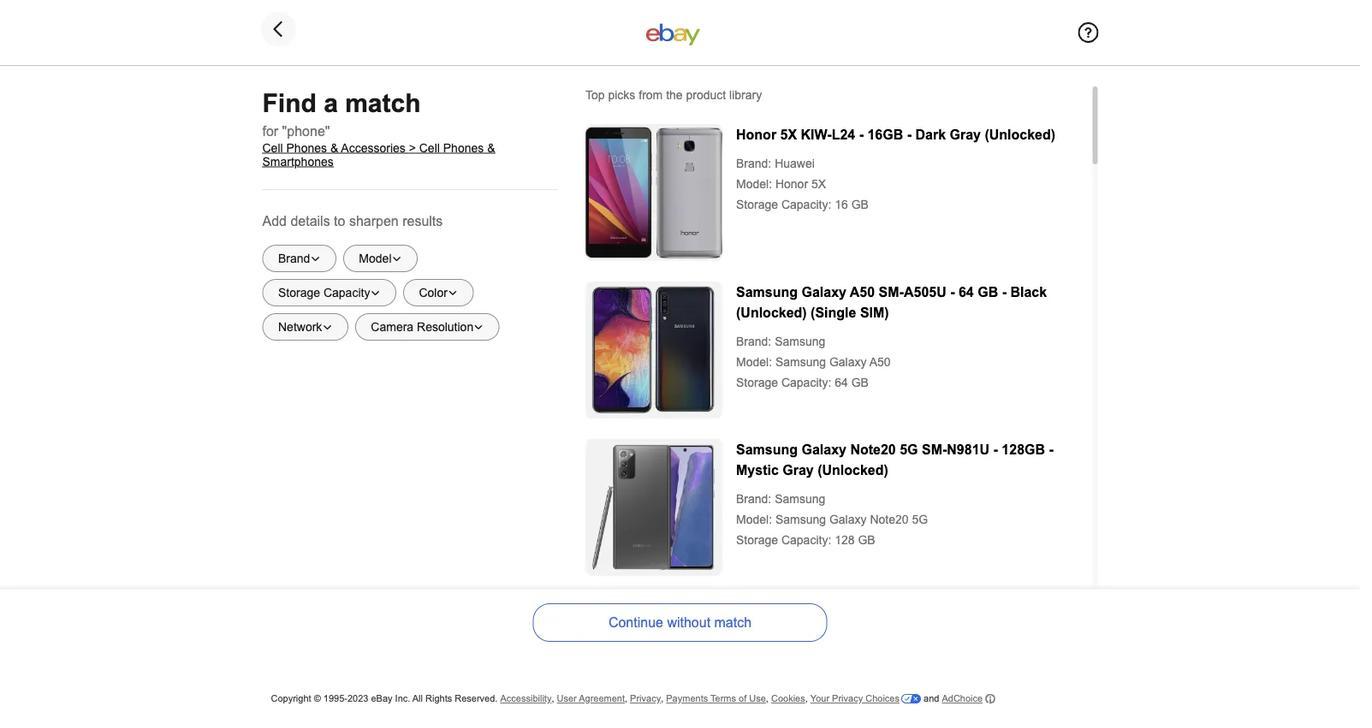 Task type: describe. For each thing, give the bounding box(es) containing it.
dark
[[915, 127, 946, 142]]

2 privacy from the left
[[833, 694, 863, 704]]

your
[[811, 694, 830, 704]]

a50 inside brand: samsung model: samsung galaxy a50 storage capacity: 64 gb
[[869, 355, 891, 369]]

honor 5x kiw-l24 - 16gb - dark gray (unlocked)
[[736, 127, 1056, 142]]

samsung inside 'samsung galaxy a50 sm-a505u - 64 gb - black (unlocked) (single sim)'
[[736, 284, 798, 300]]

2 , from the left
[[625, 694, 628, 704]]

all
[[413, 694, 423, 704]]

for
[[262, 123, 278, 139]]

results
[[403, 213, 443, 229]]

model: for samsung galaxy a50 sm-a505u - 64 gb - black (unlocked) (single sim)
[[736, 355, 772, 369]]

128
[[835, 534, 855, 547]]

user agreement link
[[557, 694, 625, 705]]

gray inside samsung galaxy note20 5g sm-n981u - 128gb - mystic gray (unlocked)
[[783, 462, 814, 478]]

1 , from the left
[[552, 694, 554, 704]]

accessories
[[341, 141, 406, 155]]

5g inside brand: samsung model: samsung galaxy note20 5g storage capacity: 128 gb
[[912, 513, 928, 526]]

black
[[1010, 284, 1047, 300]]

2 phones from the left
[[443, 141, 484, 155]]

samsung inside samsung galaxy note20 5g sm-n981u - 128gb - mystic gray (unlocked)
[[736, 442, 798, 457]]

huawei
[[775, 157, 815, 170]]

2023
[[348, 694, 369, 704]]

picks
[[608, 88, 635, 101]]

adchoice link
[[942, 693, 996, 706]]

brand: for samsung galaxy note20 5g sm-n981u - 128gb - mystic gray (unlocked)
[[736, 492, 771, 506]]

©
[[314, 694, 321, 704]]

match for a
[[345, 89, 421, 118]]

a505u
[[904, 284, 947, 300]]

4 , from the left
[[766, 694, 769, 704]]

brand: huawei model: honor 5x storage capacity: 16 gb
[[736, 157, 869, 211]]

gb inside 'samsung galaxy a50 sm-a505u - 64 gb - black (unlocked) (single sim)'
[[978, 284, 998, 300]]

your privacy choices link
[[811, 694, 921, 705]]

64 inside brand: samsung model: samsung galaxy a50 storage capacity: 64 gb
[[835, 376, 848, 389]]

n981u
[[947, 442, 990, 457]]

copyright © 1995-2023 ebay inc. all rights reserved. accessibility , user agreement , privacy , payments terms of use , cookies , your privacy choices
[[271, 694, 900, 704]]

smartphones
[[262, 155, 334, 168]]

1 privacy from the left
[[630, 694, 661, 704]]

gb inside brand: samsung model: samsung galaxy note20 5g storage capacity: 128 gb
[[858, 534, 875, 547]]

capacity: inside brand: samsung model: samsung galaxy note20 5g storage capacity: 128 gb
[[781, 534, 831, 547]]

"phone"
[[282, 123, 330, 139]]

continue without match
[[609, 615, 752, 631]]

ebay
[[371, 694, 393, 704]]

storage inside brand: samsung model: samsung galaxy a50 storage capacity: 64 gb
[[736, 376, 778, 389]]

galaxy inside 'samsung galaxy a50 sm-a505u - 64 gb - black (unlocked) (single sim)'
[[802, 284, 846, 300]]

5 , from the left
[[806, 694, 808, 704]]

rights
[[426, 694, 452, 704]]

to
[[334, 213, 346, 229]]

without
[[667, 615, 711, 631]]

product
[[686, 88, 726, 101]]

user
[[557, 694, 577, 704]]

add
[[262, 213, 287, 229]]

use
[[750, 694, 766, 704]]

2 & from the left
[[487, 141, 495, 155]]

accessibility
[[501, 694, 552, 704]]

(unlocked) inside samsung galaxy note20 5g sm-n981u - 128gb - mystic gray (unlocked)
[[818, 462, 888, 478]]

5g inside samsung galaxy note20 5g sm-n981u - 128gb - mystic gray (unlocked)
[[900, 442, 918, 457]]

brand: samsung model: samsung galaxy note20 5g storage capacity: 128 gb
[[736, 492, 928, 547]]

gb inside brand: huawei model: honor 5x storage capacity: 16 gb
[[851, 198, 869, 211]]

payments terms of use link
[[667, 694, 766, 705]]

privacy link
[[630, 694, 661, 705]]

the
[[666, 88, 683, 101]]

capacity: inside brand: huawei model: honor 5x storage capacity: 16 gb
[[781, 198, 831, 211]]

brand: samsung model: samsung galaxy a50 storage capacity: 64 gb
[[736, 335, 891, 389]]

sim)
[[860, 305, 889, 320]]

sm- inside 'samsung galaxy a50 sm-a505u - 64 gb - black (unlocked) (single sim)'
[[879, 284, 904, 300]]

sm- inside samsung galaxy note20 5g sm-n981u - 128gb - mystic gray (unlocked)
[[922, 442, 947, 457]]



Task type: locate. For each thing, give the bounding box(es) containing it.
note20 down samsung galaxy note20 5g sm-n981u - 128gb - mystic gray (unlocked)
[[870, 513, 909, 526]]

0 horizontal spatial (unlocked)
[[736, 305, 807, 320]]

gb right 16 at the right top of the page
[[851, 198, 869, 211]]

0 vertical spatial sm-
[[879, 284, 904, 300]]

cell right > in the left top of the page
[[419, 141, 440, 155]]

0 horizontal spatial 64
[[835, 376, 848, 389]]

gray right mystic
[[783, 462, 814, 478]]

gb
[[851, 198, 869, 211], [978, 284, 998, 300], [851, 376, 869, 389], [858, 534, 875, 547]]

note20 up brand: samsung model: samsung galaxy note20 5g storage capacity: 128 gb
[[850, 442, 896, 457]]

0 vertical spatial honor
[[736, 127, 776, 142]]

match for without
[[715, 615, 752, 631]]

sm-
[[879, 284, 904, 300], [922, 442, 947, 457]]

capacity:
[[781, 198, 831, 211], [781, 376, 831, 389], [781, 534, 831, 547]]

note20 inside samsung galaxy note20 5g sm-n981u - 128gb - mystic gray (unlocked)
[[850, 442, 896, 457]]

1 vertical spatial model:
[[736, 355, 772, 369]]

gb down sim)
[[851, 376, 869, 389]]

& up smartphones
[[330, 141, 338, 155]]

0 vertical spatial brand:
[[736, 157, 771, 170]]

payments
[[667, 694, 708, 704]]

1 vertical spatial 5g
[[912, 513, 928, 526]]

1 storage from the top
[[736, 198, 778, 211]]

add details to sharpen results
[[262, 213, 443, 229]]

storage
[[736, 198, 778, 211], [736, 376, 778, 389], [736, 534, 778, 547]]

1 horizontal spatial sm-
[[922, 442, 947, 457]]

brand: for honor 5x kiw-l24 - 16gb - dark gray (unlocked)
[[736, 157, 771, 170]]

honor inside brand: huawei model: honor 5x storage capacity: 16 gb
[[775, 177, 808, 191]]

64 down (single
[[835, 376, 848, 389]]

3 capacity: from the top
[[781, 534, 831, 547]]

reserved.
[[455, 694, 498, 704]]

5g left n981u
[[900, 442, 918, 457]]

match
[[345, 89, 421, 118], [715, 615, 752, 631]]

0 vertical spatial 5x
[[780, 127, 797, 142]]

5x inside brand: huawei model: honor 5x storage capacity: 16 gb
[[811, 177, 826, 191]]

1 horizontal spatial phones
[[443, 141, 484, 155]]

note20 inside brand: samsung model: samsung galaxy note20 5g storage capacity: 128 gb
[[870, 513, 909, 526]]

0 horizontal spatial sm-
[[879, 284, 904, 300]]

3 brand: from the top
[[736, 492, 771, 506]]

galaxy up (single
[[802, 284, 846, 300]]

gb right 128
[[858, 534, 875, 547]]

capacity: left 128
[[781, 534, 831, 547]]

1 vertical spatial storage
[[736, 376, 778, 389]]

16
[[835, 198, 848, 211]]

1 horizontal spatial (unlocked)
[[818, 462, 888, 478]]

0 vertical spatial storage
[[736, 198, 778, 211]]

a50
[[850, 284, 875, 300], [869, 355, 891, 369]]

model: for samsung galaxy note20 5g sm-n981u - 128gb - mystic gray (unlocked)
[[736, 513, 772, 526]]

honor down 'library'
[[736, 127, 776, 142]]

galaxy
[[802, 284, 846, 300], [829, 355, 867, 369], [802, 442, 846, 457], [829, 513, 867, 526]]

cell
[[262, 141, 283, 155], [419, 141, 440, 155]]

cell down "for"
[[262, 141, 283, 155]]

2 cell from the left
[[419, 141, 440, 155]]

3 storage from the top
[[736, 534, 778, 547]]

match up accessories
[[345, 89, 421, 118]]

0 vertical spatial model:
[[736, 177, 772, 191]]

storage inside brand: huawei model: honor 5x storage capacity: 16 gb
[[736, 198, 778, 211]]

galaxy down (single
[[829, 355, 867, 369]]

5g down samsung galaxy note20 5g sm-n981u - 128gb - mystic gray (unlocked)
[[912, 513, 928, 526]]

adchoice
[[942, 694, 983, 704]]

cell phones & accessories > cell phones & smartphones button
[[262, 141, 558, 169]]

match inside "find a match for "phone" cell phones & accessories > cell phones & smartphones"
[[345, 89, 421, 118]]

capacity: left 16 at the right top of the page
[[781, 198, 831, 211]]

1 vertical spatial note20
[[870, 513, 909, 526]]

galaxy inside samsung galaxy note20 5g sm-n981u - 128gb - mystic gray (unlocked)
[[802, 442, 846, 457]]

0 horizontal spatial gray
[[783, 462, 814, 478]]

16gb
[[867, 127, 903, 142]]

terms
[[711, 694, 736, 704]]

and
[[924, 694, 940, 704]]

agreement
[[579, 694, 625, 704]]

samsung galaxy a50 sm-a505u - 64 gb - black (unlocked) (single sim)
[[736, 284, 1047, 320]]

2 brand: from the top
[[736, 335, 771, 348]]

(unlocked) inside 'samsung galaxy a50 sm-a505u - 64 gb - black (unlocked) (single sim)'
[[736, 305, 807, 320]]

3 , from the left
[[661, 694, 664, 704]]

1 vertical spatial sm-
[[922, 442, 947, 457]]

brand:
[[736, 157, 771, 170], [736, 335, 771, 348], [736, 492, 771, 506]]

- left dark
[[907, 127, 912, 142]]

brand: inside brand: samsung model: samsung galaxy a50 storage capacity: 64 gb
[[736, 335, 771, 348]]

mystic
[[736, 462, 779, 478]]

model: inside brand: samsung model: samsung galaxy a50 storage capacity: 64 gb
[[736, 355, 772, 369]]

cookies link
[[772, 694, 806, 705]]

of
[[739, 694, 747, 704]]

-
[[859, 127, 864, 142], [907, 127, 912, 142], [950, 284, 955, 300], [1002, 284, 1007, 300], [993, 442, 998, 457], [1049, 442, 1054, 457]]

2 vertical spatial storage
[[736, 534, 778, 547]]

1 model: from the top
[[736, 177, 772, 191]]

3 model: from the top
[[736, 513, 772, 526]]

, left the your
[[806, 694, 808, 704]]

5g
[[900, 442, 918, 457], [912, 513, 928, 526]]

2 capacity: from the top
[[781, 376, 831, 389]]

from
[[639, 88, 663, 101]]

5x down huawei
[[811, 177, 826, 191]]

match inside button
[[715, 615, 752, 631]]

1 horizontal spatial cell
[[419, 141, 440, 155]]

gray
[[950, 127, 981, 142], [783, 462, 814, 478]]

64
[[959, 284, 974, 300], [835, 376, 848, 389]]

0 horizontal spatial phones
[[286, 141, 327, 155]]

1 horizontal spatial gray
[[950, 127, 981, 142]]

0 vertical spatial a50
[[850, 284, 875, 300]]

, left payments
[[661, 694, 664, 704]]

0 vertical spatial capacity:
[[781, 198, 831, 211]]

1 brand: from the top
[[736, 157, 771, 170]]

privacy left payments
[[630, 694, 661, 704]]

64 inside 'samsung galaxy a50 sm-a505u - 64 gb - black (unlocked) (single sim)'
[[959, 284, 974, 300]]

1 vertical spatial brand:
[[736, 335, 771, 348]]

kiw-
[[801, 127, 832, 142]]

model:
[[736, 177, 772, 191], [736, 355, 772, 369], [736, 513, 772, 526]]

accessibility link
[[501, 694, 552, 705]]

(single
[[811, 305, 856, 320]]

a
[[324, 89, 338, 118]]

model: inside brand: samsung model: samsung galaxy note20 5g storage capacity: 128 gb
[[736, 513, 772, 526]]

& right > in the left top of the page
[[487, 141, 495, 155]]

find
[[262, 89, 317, 118]]

1 capacity: from the top
[[781, 198, 831, 211]]

5x
[[780, 127, 797, 142], [811, 177, 826, 191]]

(unlocked)
[[985, 127, 1056, 142], [736, 305, 807, 320], [818, 462, 888, 478]]

- left black on the right
[[1002, 284, 1007, 300]]

note20
[[850, 442, 896, 457], [870, 513, 909, 526]]

2 vertical spatial capacity:
[[781, 534, 831, 547]]

model: for honor 5x kiw-l24 - 16gb - dark gray (unlocked)
[[736, 177, 772, 191]]

sharpen
[[349, 213, 399, 229]]

1 horizontal spatial &
[[487, 141, 495, 155]]

0 horizontal spatial &
[[330, 141, 338, 155]]

gb inside brand: samsung model: samsung galaxy a50 storage capacity: 64 gb
[[851, 376, 869, 389]]

phones right > in the left top of the page
[[443, 141, 484, 155]]

1 vertical spatial a50
[[869, 355, 891, 369]]

128gb
[[1002, 442, 1045, 457]]

0 vertical spatial gray
[[950, 127, 981, 142]]

0 vertical spatial 64
[[959, 284, 974, 300]]

, left user
[[552, 694, 554, 704]]

1 phones from the left
[[286, 141, 327, 155]]

0 horizontal spatial privacy
[[630, 694, 661, 704]]

5x left the kiw- on the right of page
[[780, 127, 797, 142]]

details
[[291, 213, 330, 229]]

- right n981u
[[993, 442, 998, 457]]

privacy right the your
[[833, 694, 863, 704]]

1 & from the left
[[330, 141, 338, 155]]

l24
[[832, 127, 855, 142]]

&
[[330, 141, 338, 155], [487, 141, 495, 155]]

galaxy up 128
[[829, 513, 867, 526]]

a50 up sim)
[[850, 284, 875, 300]]

capacity: down (single
[[781, 376, 831, 389]]

64 right a505u
[[959, 284, 974, 300]]

, left cookies
[[766, 694, 769, 704]]

1 vertical spatial (unlocked)
[[736, 305, 807, 320]]

capacity: inside brand: samsung model: samsung galaxy a50 storage capacity: 64 gb
[[781, 376, 831, 389]]

1 vertical spatial honor
[[775, 177, 808, 191]]

0 vertical spatial (unlocked)
[[985, 127, 1056, 142]]

a50 inside 'samsung galaxy a50 sm-a505u - 64 gb - black (unlocked) (single sim)'
[[850, 284, 875, 300]]

1 horizontal spatial privacy
[[833, 694, 863, 704]]

,
[[552, 694, 554, 704], [625, 694, 628, 704], [661, 694, 664, 704], [766, 694, 769, 704], [806, 694, 808, 704]]

samsung
[[736, 284, 798, 300], [775, 335, 825, 348], [775, 355, 826, 369], [736, 442, 798, 457], [775, 492, 825, 506], [775, 513, 826, 526]]

0 horizontal spatial match
[[345, 89, 421, 118]]

0 vertical spatial note20
[[850, 442, 896, 457]]

brand: for samsung galaxy a50 sm-a505u - 64 gb - black (unlocked) (single sim)
[[736, 335, 771, 348]]

0 horizontal spatial 5x
[[780, 127, 797, 142]]

1 horizontal spatial 5x
[[811, 177, 826, 191]]

2 model: from the top
[[736, 355, 772, 369]]

find a match for "phone" cell phones & accessories > cell phones & smartphones
[[262, 89, 495, 168]]

model: inside brand: huawei model: honor 5x storage capacity: 16 gb
[[736, 177, 772, 191]]

- right a505u
[[950, 284, 955, 300]]

storage inside brand: samsung model: samsung galaxy note20 5g storage capacity: 128 gb
[[736, 534, 778, 547]]

2 vertical spatial brand:
[[736, 492, 771, 506]]

0 vertical spatial 5g
[[900, 442, 918, 457]]

choices
[[866, 694, 900, 704]]

1 vertical spatial capacity:
[[781, 376, 831, 389]]

2 storage from the top
[[736, 376, 778, 389]]

0 vertical spatial match
[[345, 89, 421, 118]]

and adchoice
[[921, 694, 983, 704]]

comment about your experience on this page. image
[[1079, 22, 1099, 43]]

library
[[729, 88, 762, 101]]

phones
[[286, 141, 327, 155], [443, 141, 484, 155]]

inc.
[[395, 694, 410, 704]]

2 vertical spatial (unlocked)
[[818, 462, 888, 478]]

0 horizontal spatial cell
[[262, 141, 283, 155]]

1 vertical spatial 64
[[835, 376, 848, 389]]

1 vertical spatial gray
[[783, 462, 814, 478]]

cookies
[[772, 694, 806, 704]]

top picks from the product library
[[585, 88, 762, 101]]

top
[[585, 88, 605, 101]]

2 vertical spatial model:
[[736, 513, 772, 526]]

1 cell from the left
[[262, 141, 283, 155]]

brand: inside brand: samsung model: samsung galaxy note20 5g storage capacity: 128 gb
[[736, 492, 771, 506]]

honor down huawei
[[775, 177, 808, 191]]

continue without match button
[[533, 604, 828, 642]]

copyright
[[271, 694, 311, 704]]

, left privacy link
[[625, 694, 628, 704]]

galaxy up brand: samsung model: samsung galaxy note20 5g storage capacity: 128 gb
[[802, 442, 846, 457]]

1995-
[[324, 694, 348, 704]]

1 vertical spatial 5x
[[811, 177, 826, 191]]

galaxy inside brand: samsung model: samsung galaxy a50 storage capacity: 64 gb
[[829, 355, 867, 369]]

galaxy inside brand: samsung model: samsung galaxy note20 5g storage capacity: 128 gb
[[829, 513, 867, 526]]

phones up smartphones
[[286, 141, 327, 155]]

- right 'l24'
[[859, 127, 864, 142]]

samsung galaxy note20 5g sm-n981u - 128gb - mystic gray (unlocked)
[[736, 442, 1054, 478]]

continue
[[609, 615, 664, 631]]

1 horizontal spatial match
[[715, 615, 752, 631]]

honor
[[736, 127, 776, 142], [775, 177, 808, 191]]

privacy
[[630, 694, 661, 704], [833, 694, 863, 704]]

1 horizontal spatial 64
[[959, 284, 974, 300]]

1 vertical spatial match
[[715, 615, 752, 631]]

- right 128gb
[[1049, 442, 1054, 457]]

gb left black on the right
[[978, 284, 998, 300]]

match right without
[[715, 615, 752, 631]]

brand: inside brand: huawei model: honor 5x storage capacity: 16 gb
[[736, 157, 771, 170]]

2 horizontal spatial (unlocked)
[[985, 127, 1056, 142]]

>
[[409, 141, 416, 155]]

a50 down sim)
[[869, 355, 891, 369]]

gray right dark
[[950, 127, 981, 142]]



Task type: vqa. For each thing, say whether or not it's contained in the screenshot.


